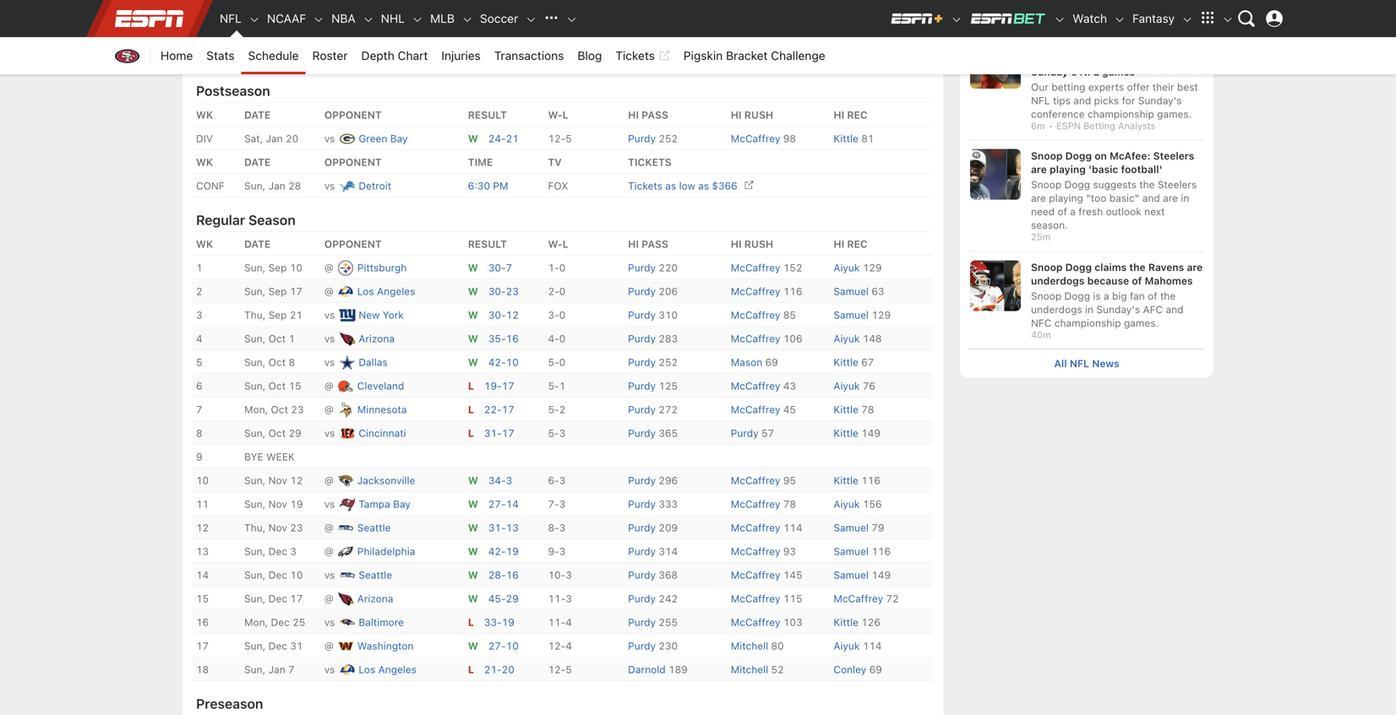 Task type: describe. For each thing, give the bounding box(es) containing it.
purdy 255
[[628, 617, 678, 629]]

conference
[[1031, 39, 1089, 51]]

l for 33-19
[[468, 617, 474, 629]]

5- for 5-1
[[548, 381, 559, 392]]

1 hi rush from the top
[[731, 109, 774, 121]]

snoop dogg is a big fan of the underdogs in sunday's afc and nfc championship games. element
[[1031, 288, 1204, 330]]

0 horizontal spatial 29
[[289, 428, 301, 440]]

vs for baltimore
[[324, 617, 335, 629]]

33-19 link
[[484, 617, 515, 629]]

42-19
[[488, 546, 519, 558]]

28-
[[488, 570, 506, 582]]

0 horizontal spatial schedule
[[248, 49, 299, 63]]

10-3
[[548, 570, 572, 582]]

aiyuk link for aiyuk 114
[[834, 641, 863, 653]]

kittle for kittle 116
[[834, 475, 859, 487]]

2 vertical spatial the
[[1161, 290, 1176, 302]]

hi up mccaffrey 152
[[731, 239, 742, 250]]

fantasy
[[1133, 11, 1175, 25]]

new york link
[[359, 310, 404, 321]]

0 horizontal spatial 1
[[196, 262, 202, 274]]

samuel link for samuel 129
[[834, 310, 872, 321]]

purdy for 11-3
[[628, 594, 656, 605]]

1 horizontal spatial 2
[[559, 404, 566, 416]]

2 vertical spatial 16
[[196, 617, 209, 629]]

0 vertical spatial steelers
[[1153, 150, 1195, 162]]

1 horizontal spatial 15
[[289, 381, 301, 392]]

2 rec from the top
[[847, 239, 868, 250]]

snoop dogg claims the ravens are underdogs because of mahomes image
[[970, 261, 1021, 311]]

pigskin bracket challenge link
[[677, 37, 832, 74]]

nba
[[331, 11, 356, 25]]

tampa
[[359, 499, 390, 511]]

3 wk from the top
[[196, 239, 213, 250]]

all nfl news link
[[1054, 358, 1120, 370]]

basic"
[[1110, 192, 1140, 204]]

bay for tampa bay
[[393, 499, 411, 511]]

1 vertical spatial the
[[1130, 261, 1146, 273]]

vs for detroit
[[324, 180, 335, 192]]

1 vertical spatial 21
[[290, 310, 303, 321]]

oct for 23
[[271, 404, 288, 416]]

11-3
[[548, 594, 572, 605]]

home link
[[154, 37, 200, 74]]

purdy 220
[[628, 262, 678, 274]]

nfl down picks,
[[1080, 66, 1100, 78]]

tv
[[548, 157, 562, 168]]

6
[[196, 381, 202, 392]]

1 hi rec from the top
[[834, 109, 868, 121]]

kittle 81
[[834, 133, 874, 145]]

17 down the 19-17 link
[[502, 404, 515, 416]]

espn betting analysts
[[1057, 120, 1156, 131]]

purdy link for mccaffrey 116
[[628, 286, 659, 298]]

34-3 link
[[488, 475, 512, 487]]

27- for 10
[[488, 641, 506, 653]]

28
[[288, 180, 301, 192]]

0 vertical spatial 19
[[290, 499, 303, 511]]

10 up 11
[[196, 475, 209, 487]]

thu, nov 23
[[244, 523, 303, 534]]

1 horizontal spatial news
[[1092, 358, 1120, 370]]

35-16 link
[[488, 333, 519, 345]]

new
[[359, 310, 380, 321]]

2 result from the top
[[468, 239, 507, 250]]

a inside snoop dogg claims the ravens are underdogs because of mahomes snoop dogg is a big fan of the underdogs in sunday's afc and nfc championship games. 40m
[[1104, 290, 1109, 302]]

new york image
[[338, 307, 355, 324]]

sun, for sun, jan 7
[[244, 665, 266, 676]]

dec for 10
[[268, 570, 287, 582]]

3 up sun, dec 10
[[290, 546, 297, 558]]

1 vertical spatial championship
[[1088, 108, 1154, 120]]

0 vertical spatial 14
[[506, 499, 519, 511]]

philadelphia image
[[337, 544, 354, 561]]

sun, jan 7
[[244, 665, 295, 676]]

espn
[[1057, 120, 1081, 131]]

3 opponent from the top
[[324, 239, 382, 250]]

sun, for sun, oct 15
[[244, 381, 266, 392]]

2 pass from the top
[[642, 239, 669, 250]]

3-0
[[548, 310, 566, 321]]

106
[[783, 333, 803, 345]]

1 vertical spatial 5
[[196, 357, 202, 369]]

nhl link
[[374, 0, 412, 37]]

snoop dogg claims the ravens are underdogs because of mahomes snoop dogg is a big fan of the underdogs in sunday's afc and nfc championship games. 40m
[[1031, 261, 1203, 340]]

$366
[[712, 180, 738, 192]]

8-
[[548, 523, 559, 534]]

1 horizontal spatial more espn image
[[1222, 14, 1234, 25]]

minnesota image
[[337, 402, 354, 419]]

3 for 42-19
[[559, 546, 566, 558]]

6:30 pm link
[[468, 180, 508, 192]]

4 snoop from the top
[[1031, 290, 1062, 302]]

6m
[[1031, 120, 1045, 131]]

0 for 1-
[[559, 262, 566, 274]]

kittle for kittle 81
[[834, 133, 859, 145]]

mccaffrey for mccaffrey 103
[[731, 617, 781, 629]]

1 horizontal spatial 12
[[290, 475, 303, 487]]

3 up 27-14
[[506, 475, 512, 487]]

purdy for 2-0
[[628, 286, 656, 298]]

mlb image
[[461, 14, 473, 25]]

mitchell 80
[[731, 641, 784, 653]]

conference championship betting odds, picks, tips: how to bet sunday's nfl games image
[[970, 38, 1021, 89]]

purdy link for mccaffrey 78
[[628, 499, 659, 511]]

best
[[1177, 81, 1198, 93]]

purdy link for mitchell 80
[[628, 641, 659, 653]]

hi up aiyuk 129
[[834, 239, 845, 250]]

vs for green bay
[[324, 133, 335, 145]]

kittle link for kittle 78
[[834, 404, 862, 416]]

postseason
[[196, 83, 270, 99]]

green bay image
[[338, 130, 355, 147]]

ravens
[[1149, 261, 1184, 273]]

tickets for tickets
[[616, 49, 655, 63]]

69 for conley 69
[[870, 665, 882, 676]]

nfl right all
[[1070, 358, 1090, 370]]

w for 45-29
[[468, 594, 478, 605]]

seattle image
[[338, 567, 355, 584]]

17 down "22-17" link
[[502, 428, 515, 440]]

80
[[771, 641, 784, 653]]

16 for 28-
[[506, 570, 519, 582]]

mccaffrey for mccaffrey 98
[[731, 133, 781, 145]]

42-10 link
[[488, 357, 519, 369]]

washington link
[[357, 641, 414, 653]]

purdy for 6-3
[[628, 475, 656, 487]]

sun, for sun, dec 31
[[244, 641, 266, 653]]

22-17
[[484, 404, 515, 416]]

30-7 link
[[488, 262, 512, 274]]

1 vertical spatial sunday's
[[1138, 95, 1182, 107]]

mccaffrey for mccaffrey 145
[[731, 570, 781, 582]]

arizona image
[[338, 331, 355, 348]]

hi up kittle 81
[[834, 109, 845, 121]]

w for 27-14
[[468, 499, 478, 511]]

games. inside conference championship betting odds, picks, tips: how to bet sunday's nfl games our betting experts offer their best nfl tips and picks for sunday's conference championship games.
[[1157, 108, 1192, 120]]

0 horizontal spatial espn bet image
[[970, 12, 1047, 25]]

mccaffrey link for 145
[[731, 570, 783, 582]]

more sports image
[[566, 14, 578, 25]]

34-
[[488, 475, 506, 487]]

aiyuk 76
[[834, 381, 876, 392]]

mccaffrey for mccaffrey 45
[[731, 404, 781, 416]]

2 w-l from the top
[[548, 239, 569, 250]]

2 vertical spatial 1
[[559, 381, 566, 392]]

3 for 34-3
[[559, 475, 566, 487]]

27-10 link
[[488, 641, 519, 653]]

17 down 42-10
[[502, 381, 515, 392]]

global navigation element
[[107, 0, 1290, 37]]

365
[[659, 428, 678, 440]]

28-16 link
[[488, 570, 519, 582]]

dogg left on
[[1066, 150, 1092, 162]]

1 rush from the top
[[744, 109, 774, 121]]

79
[[872, 523, 885, 534]]

1 vertical spatial 15
[[196, 594, 209, 605]]

depth chart
[[361, 49, 428, 63]]

76
[[863, 381, 876, 392]]

sep for 10
[[268, 262, 287, 274]]

los angeles for @
[[357, 286, 415, 298]]

mitchell link for mitchell 52
[[731, 665, 771, 676]]

the inside the snoop dogg on mcafee: steelers are playing 'basic football' snoop dogg suggests the steelers are playing "too basic" and are in need of a fresh outlook next season. 25m
[[1140, 179, 1155, 191]]

seattle link for vs
[[359, 570, 392, 582]]

next
[[1145, 206, 1165, 218]]

soccer link
[[473, 0, 525, 37]]

espn plus image
[[951, 14, 963, 25]]

2-0
[[548, 286, 566, 298]]

purdy 57
[[731, 428, 774, 440]]

10 up 21-20 link
[[506, 641, 519, 653]]

mccaffrey link for 115
[[731, 594, 783, 605]]

espn more sports home page image
[[539, 6, 564, 31]]

hi up mccaffrey 98
[[731, 109, 742, 121]]

1 horizontal spatial 29
[[506, 594, 519, 605]]

0 horizontal spatial 14
[[196, 570, 209, 582]]

w for 30-12
[[468, 310, 478, 321]]

2 vertical spatial 12
[[196, 523, 209, 534]]

roster link
[[306, 37, 355, 74]]

19 for philadelphia
[[506, 546, 519, 558]]

kittle for kittle 126
[[834, 617, 859, 629]]

2 wk from the top
[[196, 157, 213, 168]]

1 horizontal spatial 13
[[506, 523, 519, 534]]

8-3
[[548, 523, 566, 534]]

purdy link for mccaffrey 152
[[628, 262, 659, 274]]

championship inside snoop dogg claims the ravens are underdogs because of mahomes snoop dogg is a big fan of the underdogs in sunday's afc and nfc championship games. 40m
[[1055, 317, 1121, 329]]

tampa bay
[[359, 499, 411, 511]]

1 horizontal spatial 20
[[502, 665, 515, 676]]

1 vertical spatial steelers
[[1158, 179, 1197, 191]]

injuries link
[[435, 37, 488, 74]]

0 vertical spatial 2
[[196, 286, 202, 298]]

sun, for sun, oct 8
[[244, 357, 266, 369]]

2 date from the top
[[244, 157, 271, 168]]

0 vertical spatial 4
[[196, 333, 202, 345]]

w for 27-10
[[468, 641, 478, 653]]

list containing conference championship betting odds, picks, tips: how to bet sunday's nfl games
[[970, 38, 1204, 341]]

1 horizontal spatial 7
[[288, 665, 295, 676]]

purdy link down 'mccaffrey 45'
[[731, 428, 762, 440]]

220
[[659, 262, 678, 274]]

1 horizontal spatial betting
[[1164, 39, 1200, 51]]

mccaffrey for mccaffrey 115
[[731, 594, 781, 605]]

1 vertical spatial betting
[[1052, 81, 1086, 93]]

0 vertical spatial 21
[[506, 133, 519, 145]]

10 down 35-16 link
[[506, 357, 519, 369]]

30- for 12
[[488, 310, 506, 321]]

regular
[[196, 212, 245, 228]]

78 for kittle 78
[[862, 404, 874, 416]]

mccaffrey link for 98
[[731, 133, 783, 145]]

1 wk from the top
[[196, 109, 213, 121]]

2 horizontal spatial 7
[[506, 262, 512, 274]]

"too
[[1086, 192, 1107, 204]]

2 snoop from the top
[[1031, 179, 1062, 191]]

los angeles link for @
[[357, 286, 415, 298]]

1 hi pass from the top
[[628, 109, 669, 121]]

0 vertical spatial news
[[999, 0, 1030, 15]]

nfl down our
[[1031, 95, 1050, 107]]

dogg left claims
[[1066, 261, 1092, 273]]

arizona for @
[[357, 594, 393, 605]]

afc
[[1143, 304, 1163, 316]]

1 snoop from the top
[[1031, 150, 1063, 162]]

mason 69
[[731, 357, 778, 369]]

nfl inside global navigation element
[[220, 11, 242, 25]]

philadelphia link
[[357, 546, 415, 558]]

aiyuk link for aiyuk 148
[[834, 333, 863, 345]]

our
[[1031, 81, 1049, 93]]

1 horizontal spatial 1
[[289, 333, 295, 345]]

116 for kittle 116
[[862, 475, 881, 487]]

conference championship betting odds, picks, tips: how to bet sunday's nfl games element
[[1031, 38, 1204, 79]]

0 vertical spatial schedule
[[434, 0, 542, 28]]

nfl news
[[974, 0, 1030, 15]]

'basic
[[1089, 164, 1119, 176]]

kittle link for kittle 149
[[834, 428, 862, 440]]

2 hi pass from the top
[[628, 239, 669, 250]]

10 up sun, dec 17
[[290, 570, 303, 582]]

30- for 23
[[488, 286, 506, 298]]

17 up thu, sep 21
[[290, 286, 303, 298]]

w for 34-3
[[468, 475, 478, 487]]

dogg left is
[[1065, 290, 1090, 302]]

sun, dec 17
[[244, 594, 303, 605]]

17 up "25"
[[290, 594, 303, 605]]

mccaffrey for mccaffrey 43
[[731, 381, 781, 392]]

vs for los angeles
[[324, 665, 335, 676]]

1 horizontal spatial of
[[1132, 275, 1142, 287]]

mccaffrey for mccaffrey 152
[[731, 262, 781, 274]]

2 opponent from the top
[[324, 157, 382, 168]]

1 rec from the top
[[847, 109, 868, 121]]

seattle for @
[[357, 523, 391, 534]]

baltimore link
[[359, 617, 404, 629]]

pittsburgh image
[[337, 260, 354, 277]]

bracket
[[726, 49, 768, 63]]

injuries
[[442, 49, 481, 63]]

149 for samuel 149
[[872, 570, 891, 582]]

suggests
[[1093, 179, 1137, 191]]

fantasy image
[[1182, 14, 1194, 25]]

368
[[659, 570, 678, 582]]

samuel 129
[[834, 310, 891, 321]]

3 for 31-13
[[559, 523, 566, 534]]

picks,
[[1062, 52, 1092, 64]]

mccaffrey link for 93
[[731, 546, 783, 558]]

los angeles image
[[337, 283, 354, 300]]

purdy for 3-0
[[628, 310, 656, 321]]

6-
[[548, 475, 559, 487]]

baltimore image
[[338, 615, 355, 632]]

sun, for sun, oct 1
[[244, 333, 266, 345]]

10 up the "sun, sep 17"
[[290, 262, 303, 274]]

1 w-l from the top
[[548, 109, 569, 121]]

all nfl news
[[1054, 358, 1120, 370]]

1 vertical spatial playing
[[1049, 192, 1083, 204]]

oct for 8
[[268, 357, 286, 369]]

19-
[[484, 381, 502, 392]]

mccaffrey 45
[[731, 404, 796, 416]]

0 vertical spatial championship
[[1092, 39, 1161, 51]]

3-
[[548, 310, 559, 321]]

sun, for sun, nov 19
[[244, 499, 266, 511]]

5- for 5-3
[[548, 428, 559, 440]]

1 vertical spatial 7
[[196, 404, 202, 416]]

30-12 link
[[488, 310, 519, 321]]

vs for new york
[[324, 310, 335, 321]]

0 horizontal spatial more espn image
[[1195, 6, 1221, 31]]

purdy for 8-3
[[628, 523, 656, 534]]

tampa bay image
[[338, 496, 355, 513]]

1 result from the top
[[468, 109, 507, 121]]

of inside the snoop dogg on mcafee: steelers are playing 'basic football' snoop dogg suggests the steelers are playing "too basic" and are in need of a fresh outlook next season. 25m
[[1058, 206, 1067, 218]]

nfl right espn plus icon at the right top of the page
[[974, 0, 996, 15]]

purdy 314
[[628, 546, 678, 558]]

and inside the snoop dogg on mcafee: steelers are playing 'basic football' snoop dogg suggests the steelers are playing "too basic" and are in need of a fresh outlook next season. 25m
[[1143, 192, 1160, 204]]

1 date from the top
[[244, 109, 271, 121]]

2 horizontal spatial of
[[1148, 290, 1158, 302]]

snoop dogg on mcafee: steelers are playing 'basic football' element
[[1031, 149, 1204, 176]]

@ for sun, dec 31
[[324, 641, 334, 653]]

samuel for samuel 129
[[834, 310, 869, 321]]

mon, for mon, oct 23
[[244, 404, 268, 416]]

4 for washington
[[566, 641, 572, 653]]

samuel link for samuel 116
[[834, 546, 872, 558]]

1 horizontal spatial 8
[[289, 357, 295, 369]]

mccaffrey 72
[[834, 594, 899, 605]]

2 underdogs from the top
[[1031, 304, 1083, 316]]

preseason
[[196, 697, 263, 713]]

12- for 27-10
[[548, 641, 566, 653]]

17 up 18
[[196, 641, 209, 653]]

los angeles image
[[338, 662, 355, 679]]

3 up the 6
[[196, 310, 202, 321]]

42- for 10
[[488, 357, 506, 369]]

purdy 368
[[628, 570, 678, 582]]

aiyuk for aiyuk 129
[[834, 262, 860, 274]]

sun, for sun, dec 10
[[244, 570, 266, 582]]

transactions link
[[488, 37, 571, 74]]

kittle link for kittle 81
[[834, 133, 862, 145]]



Task type: vqa. For each thing, say whether or not it's contained in the screenshot.


Task type: locate. For each thing, give the bounding box(es) containing it.
129 for aiyuk 129
[[863, 262, 882, 274]]

mccaffrey link down mccaffrey 93
[[731, 570, 783, 582]]

1 as from the left
[[665, 180, 676, 192]]

w left the 30-12
[[468, 310, 478, 321]]

5 kittle link from the top
[[834, 475, 862, 487]]

espn+ image
[[890, 12, 944, 25]]

green
[[359, 133, 387, 145]]

darnold
[[628, 665, 666, 676]]

1 mitchell from the top
[[731, 641, 769, 653]]

purdy link for mccaffrey 106
[[628, 333, 659, 345]]

116
[[783, 286, 803, 298], [862, 475, 881, 487], [872, 546, 891, 558]]

purdy for 7-3
[[628, 499, 656, 511]]

5-0
[[548, 357, 566, 369]]

4 up the 6
[[196, 333, 202, 345]]

w for 31-13
[[468, 523, 478, 534]]

2 12- from the top
[[548, 641, 566, 653]]

19 for baltimore
[[502, 617, 515, 629]]

w for 42-10
[[468, 357, 478, 369]]

mccaffrey for mccaffrey 106
[[731, 333, 781, 345]]

3 for 31-17
[[559, 428, 566, 440]]

samuel link for samuel 79
[[834, 523, 872, 534]]

mccaffrey 114
[[731, 523, 803, 534]]

0 vertical spatial 1
[[196, 262, 202, 274]]

watch image
[[1114, 14, 1126, 25]]

a inside the snoop dogg on mcafee: steelers are playing 'basic football' snoop dogg suggests the steelers are playing "too basic" and are in need of a fresh outlook next season. 25m
[[1070, 206, 1076, 218]]

0 vertical spatial 78
[[862, 404, 874, 416]]

49ers
[[360, 0, 429, 28]]

0 vertical spatial 12
[[506, 310, 519, 321]]

7 w from the top
[[468, 475, 478, 487]]

114 for aiyuk 114
[[863, 641, 882, 653]]

in inside snoop dogg claims the ravens are underdogs because of mahomes snoop dogg is a big fan of the underdogs in sunday's afc and nfc championship games. 40m
[[1085, 304, 1094, 316]]

purdy for 5-2
[[628, 404, 656, 416]]

42- up the 28-
[[488, 546, 506, 558]]

5-1
[[548, 381, 566, 392]]

43
[[783, 381, 796, 392]]

1 vertical spatial 78
[[783, 499, 796, 511]]

1 kittle from the top
[[834, 133, 859, 145]]

4 5- from the top
[[548, 428, 559, 440]]

on
[[1095, 150, 1107, 162]]

0 vertical spatial 149
[[862, 428, 881, 440]]

and
[[1074, 95, 1091, 107], [1143, 192, 1160, 204], [1166, 304, 1184, 316]]

sun, down "thu, nov 23"
[[244, 546, 266, 558]]

purdy link for purdy 57
[[628, 428, 659, 440]]

sun, for sun, jan 28
[[244, 180, 266, 192]]

samuel 79
[[834, 523, 885, 534]]

10 vs from the top
[[324, 665, 335, 676]]

cleveland image
[[337, 378, 354, 395]]

los for vs
[[359, 665, 375, 676]]

0 vertical spatial hi pass
[[628, 109, 669, 121]]

129 down 63
[[872, 310, 891, 321]]

1 vertical spatial 12-5
[[548, 665, 572, 676]]

0 horizontal spatial 13
[[196, 546, 209, 558]]

washington image
[[337, 638, 354, 655]]

9 sun, from the top
[[244, 499, 266, 511]]

1 vertical spatial 42-
[[488, 546, 506, 558]]

2 vertical spatial nov
[[268, 523, 287, 534]]

cincinnati image
[[338, 425, 355, 442]]

mccaffrey 78
[[731, 499, 796, 511]]

0 vertical spatial result
[[468, 109, 507, 121]]

snoop dogg suggests the steelers are playing "too basic" and are in need of a fresh outlook next season. element
[[1031, 176, 1204, 232]]

1 samuel link from the top
[[834, 286, 872, 298]]

2 mitchell link from the top
[[731, 665, 771, 676]]

1 vertical spatial bay
[[393, 499, 411, 511]]

mccaffrey link down the mccaffrey 95
[[731, 499, 783, 511]]

dec up sun, dec 10
[[268, 546, 287, 558]]

mccaffrey for mccaffrey 78
[[731, 499, 781, 511]]

103
[[783, 617, 803, 629]]

0 vertical spatial playing
[[1050, 164, 1086, 176]]

pigskin
[[684, 49, 723, 63]]

1 w- from the top
[[548, 109, 563, 121]]

sun, for sun, dec 17
[[244, 594, 266, 605]]

arizona link for @
[[357, 594, 393, 605]]

mon, up "sun, dec 31"
[[244, 617, 268, 629]]

2 vertical spatial sep
[[268, 310, 287, 321]]

sun, down sun, dec 3 on the left
[[244, 570, 266, 582]]

detroit image
[[338, 178, 355, 195]]

sun, sep 10
[[244, 262, 303, 274]]

purdy up purdy 368
[[628, 546, 656, 558]]

mccaffrey link for 152
[[731, 262, 783, 274]]

19-17
[[484, 381, 515, 392]]

football'
[[1121, 164, 1163, 176]]

2 vertical spatial 23
[[290, 523, 303, 534]]

samuel link
[[834, 286, 872, 298], [834, 310, 872, 321], [834, 523, 872, 534], [834, 546, 872, 558], [834, 570, 872, 582]]

0 vertical spatial 42-
[[488, 357, 506, 369]]

samuel up aiyuk 148
[[834, 310, 869, 321]]

arizona up baltimore link
[[357, 594, 393, 605]]

aiyuk link for aiyuk 129
[[834, 262, 863, 274]]

0 vertical spatial thu,
[[244, 310, 266, 321]]

0 vertical spatial angeles
[[377, 286, 415, 298]]

tickets left external link image
[[616, 49, 655, 63]]

2 horizontal spatial 12
[[506, 310, 519, 321]]

vs for cincinnati
[[324, 428, 335, 440]]

dec left "25"
[[271, 617, 290, 629]]

angeles for vs
[[378, 665, 417, 676]]

nov for 23
[[268, 523, 287, 534]]

0 up 2-0
[[559, 262, 566, 274]]

5 samuel from the top
[[834, 570, 869, 582]]

our betting experts offer their best nfl tips and picks for sunday's conference championship games. element
[[1031, 79, 1204, 121]]

1 12- from the top
[[548, 133, 566, 145]]

10 sun, from the top
[[244, 546, 266, 558]]

1 underdogs from the top
[[1031, 275, 1085, 287]]

10 w from the top
[[468, 546, 478, 558]]

sun, for sun, nov 12
[[244, 475, 266, 487]]

kittle link for kittle 126
[[834, 617, 862, 629]]

1 0 from the top
[[559, 262, 566, 274]]

2 hi rec from the top
[[834, 239, 868, 250]]

cleveland link
[[357, 381, 404, 392]]

samuel down samuel 79
[[834, 546, 869, 558]]

13 w from the top
[[468, 641, 478, 653]]

7 @ from the top
[[324, 546, 334, 558]]

kittle for kittle 67
[[834, 357, 859, 369]]

seattle down tampa
[[357, 523, 391, 534]]

2 12-5 from the top
[[548, 665, 572, 676]]

1 vertical spatial and
[[1143, 192, 1160, 204]]

0 horizontal spatial betting
[[1052, 81, 1086, 93]]

0 horizontal spatial and
[[1074, 95, 1091, 107]]

1 vertical spatial sep
[[268, 286, 287, 298]]

snoop down 25m
[[1031, 261, 1063, 273]]

11 sun, from the top
[[244, 570, 266, 582]]

0 vertical spatial mitchell link
[[731, 641, 771, 653]]

purdy up purdy 206
[[628, 262, 656, 274]]

purdy for 4-0
[[628, 333, 656, 345]]

4 samuel from the top
[[834, 546, 869, 558]]

purdy up purdy 230 at the left of page
[[628, 617, 656, 629]]

hi
[[628, 109, 639, 121], [731, 109, 742, 121], [834, 109, 845, 121], [628, 239, 639, 250], [731, 239, 742, 250], [834, 239, 845, 250]]

3 samuel link from the top
[[834, 523, 872, 534]]

seattle down philadelphia
[[359, 570, 392, 582]]

w left 42-19 at the bottom
[[468, 546, 478, 558]]

kittle link down kittle 78
[[834, 428, 862, 440]]

snoop dogg claims the ravens are underdogs because of mahomes element
[[1031, 261, 1204, 288]]

0 horizontal spatial 12
[[196, 523, 209, 534]]

seattle image
[[337, 520, 354, 537]]

2 aiyuk link from the top
[[834, 333, 863, 345]]

mccaffrey link for 85
[[731, 310, 783, 321]]

purdy for 10-3
[[628, 570, 656, 582]]

1 vertical spatial 12
[[290, 475, 303, 487]]

0 horizontal spatial 15
[[196, 594, 209, 605]]

1 vertical spatial wk
[[196, 157, 213, 168]]

1 horizontal spatial 78
[[862, 404, 874, 416]]

1
[[196, 262, 202, 274], [289, 333, 295, 345], [559, 381, 566, 392]]

nba image
[[362, 14, 374, 25]]

fox
[[548, 180, 568, 192]]

1 vertical spatial news
[[1092, 358, 1120, 370]]

aiyuk link for aiyuk 156
[[834, 499, 863, 511]]

espn bet image
[[970, 12, 1047, 25], [1054, 14, 1066, 25]]

0 up 4-0
[[559, 310, 566, 321]]

2 horizontal spatial and
[[1166, 304, 1184, 316]]

sat, jan 20
[[244, 133, 299, 145]]

78 down 76
[[862, 404, 874, 416]]

sun, up regular season
[[244, 180, 266, 192]]

0 vertical spatial 12-
[[548, 133, 566, 145]]

2 hi rush from the top
[[731, 239, 774, 250]]

3 samuel from the top
[[834, 523, 869, 534]]

2 252 from the top
[[659, 357, 678, 369]]

5 kittle from the top
[[834, 475, 859, 487]]

2 sep from the top
[[268, 286, 287, 298]]

mccaffrey link for 78
[[731, 499, 783, 511]]

purdy up purdy 209
[[628, 499, 656, 511]]

outlook
[[1106, 206, 1142, 218]]

28-16
[[488, 570, 519, 582]]

l for 19-17
[[468, 381, 474, 392]]

mccaffrey link for 43
[[731, 381, 783, 392]]

seattle link down tampa
[[357, 523, 391, 534]]

nhl
[[381, 11, 405, 25]]

ncaaf image
[[313, 14, 325, 25]]

0 vertical spatial bay
[[390, 133, 408, 145]]

15
[[289, 381, 301, 392], [196, 594, 209, 605]]

kittle 78
[[834, 404, 874, 416]]

nba link
[[325, 0, 362, 37]]

30- up 30-23 link
[[488, 262, 506, 274]]

1 vertical spatial arizona
[[357, 594, 393, 605]]

stats link
[[200, 37, 241, 74]]

9
[[196, 452, 202, 463]]

0 vertical spatial the
[[1140, 179, 1155, 191]]

5-2
[[548, 404, 566, 416]]

dec for 25
[[271, 617, 290, 629]]

mccaffrey for mccaffrey 72
[[834, 594, 883, 605]]

0 vertical spatial arizona link
[[359, 333, 395, 345]]

w for 42-19
[[468, 546, 478, 558]]

jacksonville image
[[337, 473, 354, 490]]

games. inside snoop dogg claims the ravens are underdogs because of mahomes snoop dogg is a big fan of the underdogs in sunday's afc and nfc championship games. 40m
[[1124, 317, 1159, 329]]

and inside snoop dogg claims the ravens are underdogs because of mahomes snoop dogg is a big fan of the underdogs in sunday's afc and nfc championship games. 40m
[[1166, 304, 1184, 316]]

3 date from the top
[[244, 239, 271, 250]]

255
[[659, 617, 678, 629]]

0 vertical spatial 8
[[289, 357, 295, 369]]

purdy up purdy 255
[[628, 594, 656, 605]]

4 vs from the top
[[324, 333, 335, 345]]

1 horizontal spatial schedule
[[434, 0, 542, 28]]

115
[[783, 594, 803, 605]]

3 nov from the top
[[268, 523, 287, 534]]

1 horizontal spatial espn bet image
[[1054, 14, 1066, 25]]

wk down the div
[[196, 157, 213, 168]]

30- down 30-7 link
[[488, 286, 506, 298]]

mccaffrey 85
[[731, 310, 796, 321]]

los angeles down the washington link
[[359, 665, 417, 676]]

purdy link up the purdy 333
[[628, 475, 659, 487]]

242
[[659, 594, 678, 605]]

2 samuel link from the top
[[834, 310, 872, 321]]

5 samuel link from the top
[[834, 570, 872, 582]]

0 vertical spatial nov
[[268, 475, 287, 487]]

1 vertical spatial 27-
[[488, 641, 506, 653]]

2 kittle from the top
[[834, 357, 859, 369]]

296
[[659, 475, 678, 487]]

2 vertical spatial championship
[[1055, 317, 1121, 329]]

external link image
[[658, 46, 670, 66]]

aiyuk for aiyuk 156
[[834, 499, 860, 511]]

jan for 20
[[266, 133, 283, 145]]

los angeles link down the washington link
[[359, 665, 417, 676]]

2 mon, from the top
[[244, 617, 268, 629]]

purdy down purdy 283
[[628, 357, 656, 369]]

0 vertical spatial 252
[[659, 133, 678, 145]]

kittle link up aiyuk 156 on the bottom right of page
[[834, 475, 862, 487]]

149 down kittle 78
[[862, 428, 881, 440]]

1 vertical spatial los angeles link
[[359, 665, 417, 676]]

list
[[970, 38, 1204, 341]]

los right los angeles image
[[359, 665, 375, 676]]

2 vertical spatial 7
[[288, 665, 295, 676]]

0 horizontal spatial 20
[[286, 133, 299, 145]]

2 rush from the top
[[744, 239, 774, 250]]

profile management image
[[1266, 10, 1283, 27]]

114 for mccaffrey 114
[[783, 523, 803, 534]]

1 vertical spatial nov
[[268, 499, 287, 511]]

6 kittle link from the top
[[834, 617, 862, 629]]

1 vertical spatial jan
[[268, 180, 285, 192]]

1 vertical spatial w-l
[[548, 239, 569, 250]]

l for 22-17
[[468, 404, 474, 416]]

depth chart link
[[355, 37, 435, 74]]

0 for 3-
[[559, 310, 566, 321]]

hi up purdy 220 on the left
[[628, 239, 639, 250]]

19-17 link
[[484, 381, 515, 392]]

mccaffrey 152
[[731, 262, 803, 274]]

samuel for samuel 149
[[834, 570, 869, 582]]

watch link
[[1066, 0, 1114, 37]]

kittle link down the aiyuk 76
[[834, 404, 862, 416]]

mccaffrey link for 116
[[731, 286, 783, 298]]

tickets as low as $366 link
[[628, 179, 754, 192]]

snoop dogg on mcafee: steelers are playing 'basic football' snoop dogg suggests the steelers are playing "too basic" and are in need of a fresh outlook next season. 25m
[[1031, 150, 1197, 243]]

0 vertical spatial sunday's
[[1031, 66, 1077, 78]]

pass up tickets in the left of the page
[[642, 109, 669, 121]]

2 5- from the top
[[548, 381, 559, 392]]

3 snoop from the top
[[1031, 261, 1063, 273]]

bay for green bay
[[390, 133, 408, 145]]

0 vertical spatial hi rec
[[834, 109, 868, 121]]

in inside the snoop dogg on mcafee: steelers are playing 'basic football' snoop dogg suggests the steelers are playing "too basic" and are in need of a fresh outlook next season. 25m
[[1181, 192, 1190, 204]]

5 aiyuk from the top
[[834, 641, 860, 653]]

2 purdy 252 from the top
[[628, 357, 678, 369]]

3 down 6-3
[[559, 499, 566, 511]]

sun, for sun, sep 10
[[244, 262, 266, 274]]

sunday's inside snoop dogg claims the ravens are underdogs because of mahomes snoop dogg is a big fan of the underdogs in sunday's afc and nfc championship games. 40m
[[1097, 304, 1140, 316]]

w-
[[548, 109, 563, 121], [548, 239, 563, 250]]

4 @ from the top
[[324, 404, 334, 416]]

1 vertical spatial tickets
[[628, 180, 663, 192]]

nfl
[[974, 0, 996, 15], [220, 11, 242, 25], [1080, 66, 1100, 78], [1031, 95, 1050, 107], [1070, 358, 1090, 370]]

34-3
[[488, 475, 512, 487]]

7 down 31
[[288, 665, 295, 676]]

wk up the div
[[196, 109, 213, 121]]

purdy down purdy 272
[[628, 428, 656, 440]]

mccaffrey link up purdy 57
[[731, 404, 783, 416]]

8 w from the top
[[468, 499, 478, 511]]

mccaffrey link up mason 69
[[731, 333, 783, 345]]

1 vertical spatial thu,
[[244, 523, 266, 534]]

1 vertical spatial schedule
[[248, 49, 299, 63]]

0 vertical spatial 23
[[506, 286, 519, 298]]

1 11- from the top
[[548, 594, 566, 605]]

arizona link for vs
[[359, 333, 395, 345]]

nhl image
[[412, 14, 424, 25]]

1 sep from the top
[[268, 262, 287, 274]]

14 down 11
[[196, 570, 209, 582]]

0 for 2-
[[559, 286, 566, 298]]

1 horizontal spatial as
[[698, 180, 709, 192]]

4 aiyuk from the top
[[834, 499, 860, 511]]

thu, for thu, nov 23
[[244, 523, 266, 534]]

vs for seattle
[[324, 570, 335, 582]]

purdy link
[[628, 133, 659, 145], [628, 262, 659, 274], [628, 286, 659, 298], [628, 310, 659, 321], [628, 333, 659, 345], [628, 357, 659, 369], [628, 381, 659, 392], [628, 404, 659, 416], [628, 428, 659, 440], [731, 428, 762, 440], [628, 475, 659, 487], [628, 499, 659, 511], [628, 523, 659, 534], [628, 546, 659, 558], [628, 570, 659, 582], [628, 594, 659, 605], [628, 617, 659, 629], [628, 641, 659, 653]]

betting
[[1084, 120, 1116, 131]]

vs for tampa bay
[[324, 499, 335, 511]]

arizona image
[[337, 591, 354, 608]]

114 down 126
[[863, 641, 882, 653]]

2 as from the left
[[698, 180, 709, 192]]

bay right green
[[390, 133, 408, 145]]

games.
[[1157, 108, 1192, 120], [1124, 317, 1159, 329]]

aiyuk link down kittle 67
[[834, 381, 863, 392]]

1 vertical spatial result
[[468, 239, 507, 250]]

kittle for kittle 78
[[834, 404, 859, 416]]

3 30- from the top
[[488, 310, 506, 321]]

rec
[[847, 109, 868, 121], [847, 239, 868, 250]]

as
[[665, 180, 676, 192], [698, 180, 709, 192]]

2 11- from the top
[[548, 617, 566, 629]]

sun, for sun, oct 29
[[244, 428, 266, 440]]

1 aiyuk from the top
[[834, 262, 860, 274]]

12-
[[548, 133, 566, 145], [548, 641, 566, 653], [548, 665, 566, 676]]

purdy up darnold
[[628, 641, 656, 653]]

4 kittle from the top
[[834, 428, 859, 440]]

1 nov from the top
[[268, 475, 287, 487]]

purdy left 57
[[731, 428, 759, 440]]

24-
[[488, 133, 506, 145]]

angeles
[[377, 286, 415, 298], [378, 665, 417, 676]]

0 vertical spatial seattle
[[357, 523, 391, 534]]

3 aiyuk link from the top
[[834, 381, 863, 392]]

kittle for kittle 149
[[834, 428, 859, 440]]

2 left the "sun, sep 17"
[[196, 286, 202, 298]]

310
[[659, 310, 678, 321]]

samuel for samuel 116
[[834, 546, 869, 558]]

1 vertical spatial 69
[[870, 665, 882, 676]]

0 vertical spatial seattle link
[[357, 523, 391, 534]]

52
[[771, 665, 784, 676]]

purdy for 12-5
[[628, 133, 656, 145]]

vs left tampa bay icon
[[324, 499, 335, 511]]

kittle link
[[834, 133, 862, 145], [834, 357, 862, 369], [834, 404, 862, 416], [834, 428, 862, 440], [834, 475, 862, 487], [834, 617, 862, 629]]

angeles for @
[[377, 286, 415, 298]]

1 vertical spatial rec
[[847, 239, 868, 250]]

hi up tickets in the left of the page
[[628, 109, 639, 121]]

11 w from the top
[[468, 570, 478, 582]]

209
[[659, 523, 678, 534]]

0 vertical spatial 5
[[566, 133, 572, 145]]

washington
[[357, 641, 414, 653]]

jan down "sun, dec 31"
[[268, 665, 285, 676]]

6 w from the top
[[468, 357, 478, 369]]

thu, up sun, oct 1
[[244, 310, 266, 321]]

samuel link for samuel 63
[[834, 286, 872, 298]]

playing left 'basic
[[1050, 164, 1086, 176]]

9 @ from the top
[[324, 641, 334, 653]]

and inside conference championship betting odds, picks, tips: how to bet sunday's nfl games our betting experts offer their best nfl tips and picks for sunday's conference championship games.
[[1074, 95, 1091, 107]]

sun, up sun, oct 8
[[244, 333, 266, 345]]

12-4
[[548, 641, 572, 653]]

1 vertical spatial 11-
[[548, 617, 566, 629]]

189
[[669, 665, 688, 676]]

l
[[563, 109, 569, 121], [563, 239, 569, 250], [468, 381, 474, 392], [468, 404, 474, 416], [468, 428, 474, 440], [468, 617, 474, 629], [468, 665, 474, 676]]

230
[[659, 641, 678, 653]]

mccaffrey link for 45
[[731, 404, 783, 416]]

green bay
[[359, 133, 408, 145]]

@ left minnesota icon
[[324, 404, 334, 416]]

vs for arizona
[[324, 333, 335, 345]]

1 vertical spatial 8
[[196, 428, 202, 440]]

w- up 1-0
[[548, 239, 563, 250]]

samuel link for samuel 149
[[834, 570, 872, 582]]

for
[[1122, 95, 1135, 107]]

2 sun, from the top
[[244, 262, 266, 274]]

nov up "thu, nov 23"
[[268, 499, 287, 511]]

soccer
[[480, 11, 518, 25]]

2 kittle link from the top
[[834, 357, 862, 369]]

2 vertical spatial wk
[[196, 239, 213, 250]]

1 pass from the top
[[642, 109, 669, 121]]

4 0 from the top
[[559, 333, 566, 345]]

6 kittle from the top
[[834, 617, 859, 629]]

5 sun, from the top
[[244, 357, 266, 369]]

purdy link for mccaffrey 85
[[628, 310, 659, 321]]

0 vertical spatial purdy 252
[[628, 133, 678, 145]]

snoop up need
[[1031, 179, 1062, 191]]

home
[[161, 49, 193, 63]]

w left 24-
[[468, 133, 478, 145]]

27- up 21-20 link
[[488, 641, 506, 653]]

1 vertical spatial 13
[[196, 546, 209, 558]]

1 opponent from the top
[[324, 109, 382, 121]]

1 vertical spatial in
[[1085, 304, 1094, 316]]

are inside snoop dogg claims the ravens are underdogs because of mahomes snoop dogg is a big fan of the underdogs in sunday's afc and nfc championship games. 40m
[[1187, 261, 1203, 273]]

5 up the 6
[[196, 357, 202, 369]]

1 vertical spatial hi rec
[[834, 239, 868, 250]]

0 vertical spatial a
[[1070, 206, 1076, 218]]

1 vertical spatial 129
[[872, 310, 891, 321]]

mon,
[[244, 404, 268, 416], [244, 617, 268, 629]]

11- for 3
[[548, 594, 566, 605]]

85
[[783, 310, 796, 321]]

mccaffrey link up mccaffrey 145
[[731, 546, 783, 558]]

as left low
[[665, 180, 676, 192]]

314
[[659, 546, 678, 558]]

francisco
[[242, 0, 355, 28]]

mccaffrey up mccaffrey 103
[[731, 594, 781, 605]]

rec up kittle 81
[[847, 109, 868, 121]]

jan for 7
[[268, 665, 285, 676]]

challenge
[[771, 49, 826, 63]]

mon, for mon, dec 25
[[244, 617, 268, 629]]

4 kittle link from the top
[[834, 428, 862, 440]]

31- down the 27-14 link
[[488, 523, 506, 534]]

0 horizontal spatial 7
[[196, 404, 202, 416]]

mccaffrey link for 106
[[731, 333, 783, 345]]

purdy link down the purdy 333
[[628, 523, 659, 534]]

1 27- from the top
[[488, 499, 506, 511]]

mitchell link down mitchell 80
[[731, 665, 771, 676]]

purdy 272
[[628, 404, 678, 416]]

samuel link down aiyuk 156 on the bottom right of page
[[834, 523, 872, 534]]

aiyuk link for aiyuk 76
[[834, 381, 863, 392]]

12 sun, from the top
[[244, 594, 266, 605]]

0 vertical spatial date
[[244, 109, 271, 121]]

1 5- from the top
[[548, 357, 559, 369]]

to
[[1144, 52, 1154, 64]]

3 sun, from the top
[[244, 286, 266, 298]]

w left 35- at the left top of the page
[[468, 333, 478, 345]]

oct for 15
[[268, 381, 286, 392]]

1 vertical spatial 12-
[[548, 641, 566, 653]]

w left 27-10
[[468, 641, 478, 653]]

dogg up "too
[[1065, 179, 1090, 191]]

purdy link for mccaffrey 115
[[628, 594, 659, 605]]

jacksonville link
[[357, 475, 415, 487]]

soccer image
[[525, 14, 537, 25]]

6:30 pm
[[468, 180, 508, 192]]

2 mitchell from the top
[[731, 665, 769, 676]]

3 aiyuk from the top
[[834, 381, 860, 392]]

mccaffrey for mccaffrey 116
[[731, 286, 781, 298]]

purdy for 11-4
[[628, 617, 656, 629]]

vs for dallas
[[324, 357, 335, 369]]

5 0 from the top
[[559, 357, 566, 369]]

2 aiyuk from the top
[[834, 333, 860, 345]]

7 up 30-23 link
[[506, 262, 512, 274]]

69 right "conley"
[[870, 665, 882, 676]]

2 w- from the top
[[548, 239, 563, 250]]

dallas link
[[359, 357, 388, 369]]

purdy 310
[[628, 310, 678, 321]]

mitchell link for mitchell 80
[[731, 641, 771, 653]]

25m
[[1031, 232, 1051, 243]]

27- down 34-
[[488, 499, 506, 511]]

0 horizontal spatial 2
[[196, 286, 202, 298]]

2 vertical spatial 19
[[502, 617, 515, 629]]

w left 45-
[[468, 594, 478, 605]]

purdy 252 for mccaffrey
[[628, 133, 678, 145]]

1 samuel from the top
[[834, 286, 869, 298]]

darnold link
[[628, 665, 669, 676]]

1 vertical spatial rush
[[744, 239, 774, 250]]

0 horizontal spatial 78
[[783, 499, 796, 511]]

2 vertical spatial opponent
[[324, 239, 382, 250]]

rush up mccaffrey 98
[[744, 109, 774, 121]]

23 for minnesota
[[291, 404, 304, 416]]

mccaffrey link up mccaffrey 103
[[731, 594, 783, 605]]

opponent up pittsburgh image
[[324, 239, 382, 250]]

3 kittle link from the top
[[834, 404, 862, 416]]

more espn image
[[1195, 6, 1221, 31], [1222, 14, 1234, 25]]

8 @ from the top
[[324, 594, 334, 605]]

3 5- from the top
[[548, 404, 559, 416]]

0 vertical spatial rush
[[744, 109, 774, 121]]

1 vertical spatial 116
[[862, 475, 881, 487]]

sunday's down "their" at the top of page
[[1138, 95, 1182, 107]]

2 27- from the top
[[488, 641, 506, 653]]

0 vertical spatial los angeles
[[357, 286, 415, 298]]

mon, oct 23
[[244, 404, 304, 416]]

purdy for 5-1
[[628, 381, 656, 392]]

252 for mason
[[659, 357, 678, 369]]

aiyuk for aiyuk 148
[[834, 333, 860, 345]]

mccaffrey for mccaffrey 85
[[731, 310, 781, 321]]

1 vertical spatial seattle
[[359, 570, 392, 582]]

11-
[[548, 594, 566, 605], [548, 617, 566, 629]]

1 vertical spatial mon,
[[244, 617, 268, 629]]

sep down the "sun, sep 17"
[[268, 310, 287, 321]]

1 252 from the top
[[659, 133, 678, 145]]

4-
[[548, 333, 559, 345]]

1 vertical spatial games.
[[1124, 317, 1159, 329]]

roster
[[312, 49, 348, 63]]

dallas image
[[338, 354, 355, 371]]

sun, oct 15
[[244, 381, 301, 392]]

sun, dec 10
[[244, 570, 303, 582]]

12-5 for 24-21
[[548, 133, 572, 145]]

0 vertical spatial 129
[[863, 262, 882, 274]]

purdy link for mccaffrey 45
[[628, 404, 659, 416]]

of up fan
[[1132, 275, 1142, 287]]

1 30- from the top
[[488, 262, 506, 274]]

vs left baltimore "icon" at the left bottom of page
[[324, 617, 335, 629]]

purdy for 5-0
[[628, 357, 656, 369]]

result up 30-7 link
[[468, 239, 507, 250]]

4 w from the top
[[468, 310, 478, 321]]

4 sun, from the top
[[244, 333, 266, 345]]

w for 35-16
[[468, 333, 478, 345]]

snoop dogg on mcafee: steelers are playing 'basic football' image
[[970, 149, 1021, 200]]

purdy up purdy 242 at the left bottom of the page
[[628, 570, 656, 582]]

mitchell for mitchell 80
[[731, 641, 769, 653]]

purdy 283
[[628, 333, 678, 345]]

27- for 14
[[488, 499, 506, 511]]

12-5 for 21-20
[[548, 665, 572, 676]]

2 vertical spatial 5
[[566, 665, 572, 676]]

conley link
[[834, 665, 870, 676]]

detroit link
[[359, 180, 391, 192]]

mccaffrey up mccaffrey 93
[[731, 523, 781, 534]]

3 0 from the top
[[559, 310, 566, 321]]

11-4
[[548, 617, 572, 629]]

2 vertical spatial date
[[244, 239, 271, 250]]

nfl image
[[248, 14, 260, 25]]

14 sun, from the top
[[244, 665, 266, 676]]

purdy link up purdy 206
[[628, 262, 659, 274]]

mccaffrey 115
[[731, 594, 803, 605]]

2 w from the top
[[468, 262, 478, 274]]

los angeles down pittsburgh
[[357, 286, 415, 298]]



